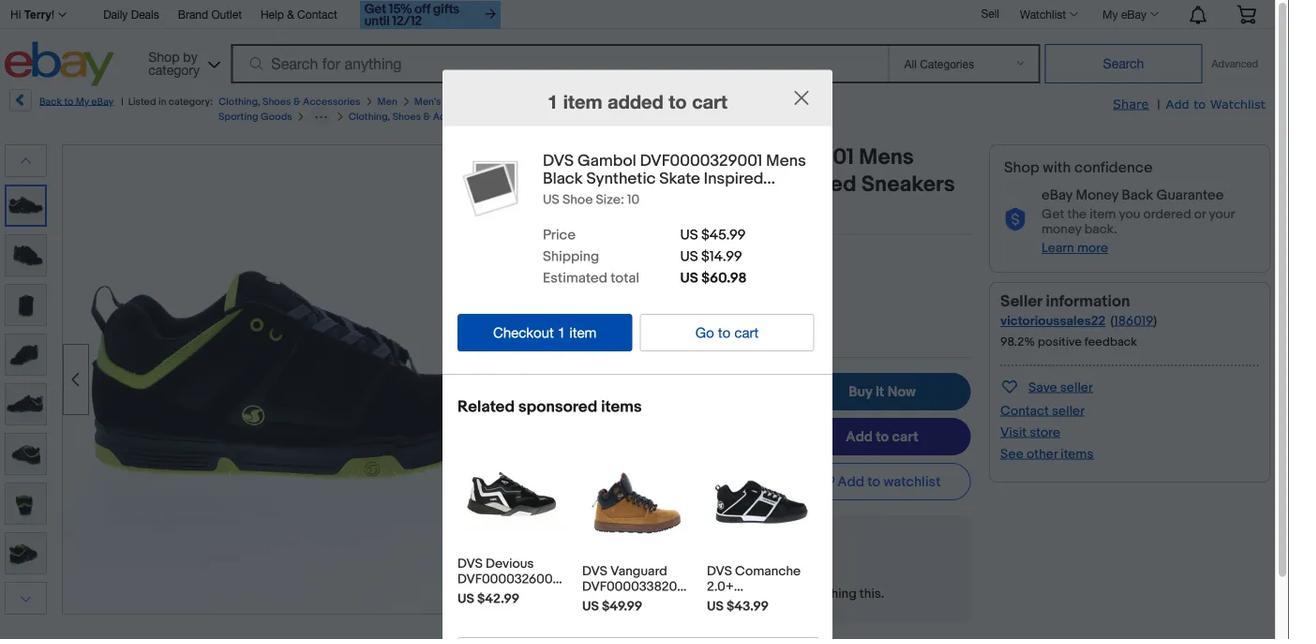 Task type: describe. For each thing, give the bounding box(es) containing it.
share
[[1113, 96, 1149, 111]]

ebay inside ebay money back guarantee get the item you ordered or your money back. learn more
[[1042, 187, 1073, 204]]

black for dvs gambol dvf0000329001 mens black synthetic skate inspired... us shoe size: 10
[[543, 169, 583, 189]]

Quantity: text field
[[650, 310, 692, 340]]

suede for $42.99
[[458, 602, 496, 618]]

sponsored
[[519, 398, 598, 417]]

money
[[1076, 187, 1119, 204]]

men's
[[414, 96, 441, 108]]

skate for dvs gambol dvf0000329001 mens black synthetic skate inspired sneakers shoes
[[712, 171, 769, 198]]

skate for dvs devious dvf0000326002 mens black suede skate inspired sneakers shoes
[[499, 602, 532, 618]]

watchlist
[[884, 474, 941, 491]]

1 vertical spatial my
[[76, 96, 89, 108]]

with for shop
[[1043, 159, 1071, 177]]

my inside account navigation
[[1103, 8, 1119, 21]]

add to watchlist
[[838, 474, 941, 491]]

banner containing sell
[[5, 0, 1271, 91]]

see
[[1001, 446, 1024, 462]]

us for us $45.99 list price
[[636, 373, 667, 402]]

breathe
[[609, 538, 656, 554]]

1 item added to cart dialog
[[0, 0, 1290, 640]]

ordered
[[1144, 207, 1192, 223]]

1 horizontal spatial accessories
[[433, 111, 491, 123]]

more
[[1078, 241, 1109, 256]]

0 horizontal spatial |
[[121, 96, 124, 108]]

)
[[1154, 313, 1157, 329]]

dvf0000329001 for inspired
[[683, 144, 854, 171]]

account navigation
[[5, 0, 1271, 31]]

box
[[706, 251, 728, 267]]

$60.98
[[702, 270, 747, 287]]

back.
[[1085, 222, 1118, 238]]

us $60.98
[[680, 270, 747, 287]]

see other items link
[[1001, 446, 1094, 462]]

total
[[611, 270, 640, 287]]

footwear
[[508, 111, 550, 123]]

back to my ebay
[[39, 96, 114, 108]]

estimated
[[543, 270, 608, 287]]

learn more link
[[1042, 241, 1109, 256]]

contact inside account navigation
[[297, 8, 337, 21]]

1 vertical spatial clothing, shoes & accessories link
[[349, 111, 491, 123]]

sporting goods link
[[219, 111, 292, 123]]

advanced link
[[1203, 45, 1268, 83]]

sell
[[981, 7, 1000, 20]]

add for add to watchlist
[[838, 474, 865, 491]]

deals
[[131, 8, 159, 21]]

us $14.99
[[680, 248, 742, 265]]

back inside back to my ebay link
[[39, 96, 62, 108]]

checkout 1 item
[[493, 324, 597, 341]]

with details__icon image for condition:
[[1005, 208, 1027, 232]]

with details__icon image for us $45.99
[[571, 583, 588, 606]]

black for dvs devious dvf0000326002 mens black suede skate inspired sneakers shoes
[[493, 587, 526, 603]]

save seller
[[1029, 380, 1093, 396]]

dvs gambol dvf0000329001 mens black synthetic skate inspired... us shoe size: 10
[[543, 151, 806, 208]]

my ebay link
[[1093, 3, 1168, 25]]

dvs for dvs comanche 2.0+ dvf0000323010 mens black skate inspired snea
[[707, 564, 732, 580]]

watchlist inside account navigation
[[1020, 8, 1067, 21]]

us $42.99
[[458, 592, 520, 608]]

0 vertical spatial cart
[[692, 90, 728, 113]]

0 vertical spatial accessories
[[303, 96, 361, 108]]

$45.99 for us $45.99
[[702, 227, 746, 244]]

vanguard
[[611, 564, 668, 580]]

| inside 'share | add to watchlist'
[[1158, 97, 1161, 113]]

sneakers for dvs devious dvf0000326002 mens black suede skate inspired sneakers shoes
[[509, 618, 564, 633]]

share button
[[1113, 96, 1149, 113]]

to inside 'share | add to watchlist'
[[1194, 96, 1206, 111]]

us for us $49.99
[[582, 599, 599, 615]]

goods
[[261, 111, 292, 123]]

save seller button
[[1001, 376, 1093, 398]]

listed
[[128, 96, 156, 108]]

dvs for dvs vanguard dvf0000338200 mens brown suede skate inspired snea
[[582, 564, 608, 580]]

us for us $60.98
[[680, 270, 699, 287]]

advanced
[[1212, 58, 1259, 70]]

dvs for dvs devious dvf0000326002 mens black suede skate inspired sneakers shoes
[[458, 557, 483, 572]]

your
[[1209, 207, 1235, 223]]

inspired for dvf0000329001
[[774, 171, 857, 198]]

save
[[1029, 380, 1058, 396]]

1 this. from the left
[[685, 587, 710, 603]]

people
[[736, 587, 779, 603]]

watchlist link
[[1010, 3, 1087, 25]]

now
[[888, 384, 916, 400]]

item inside ebay money back guarantee get the item you ordered or your money back. learn more
[[1090, 207, 1116, 223]]

quantity:
[[579, 316, 638, 333]]

us for us $42.99
[[458, 592, 475, 608]]

186019 link
[[1115, 313, 1154, 329]]

15
[[786, 317, 798, 332]]

1 vertical spatial &
[[293, 96, 301, 108]]

seller
[[1001, 292, 1043, 311]]

to for add to watchlist
[[868, 474, 881, 491]]

dvf0000323010
[[707, 595, 807, 610]]

dvf0000338200
[[582, 579, 686, 595]]

$42.99
[[477, 592, 520, 608]]

synthetic for shoes
[[610, 171, 707, 198]]

help & contact
[[261, 8, 337, 21]]

1 vertical spatial shoe
[[572, 277, 604, 294]]

shoes down men's
[[393, 111, 421, 123]]

victorioussales22 link
[[1001, 314, 1106, 330]]

people want this. 109 people are watching this.
[[609, 587, 885, 603]]

seller information victorioussales22 ( 186019 ) 98.2% positive feedback
[[1001, 292, 1157, 350]]

shoes up goods
[[263, 96, 291, 108]]

go to cart link
[[640, 314, 815, 352]]

it
[[876, 384, 885, 400]]

to for add to cart
[[876, 429, 889, 446]]

price
[[661, 403, 695, 420]]

condition:
[[570, 251, 638, 268]]

feedback
[[1085, 335, 1138, 350]]

picture 36 of 48 image
[[6, 335, 46, 375]]

brown
[[618, 595, 655, 610]]

mens for dvs devious dvf0000326002 mens black suede skate inspired sneakers shoes
[[458, 587, 490, 603]]

you
[[1119, 207, 1141, 223]]

back to my ebay link
[[8, 89, 114, 126]]

us $43.99
[[707, 599, 769, 615]]

0 vertical spatial clothing, shoes & accessories
[[219, 96, 361, 108]]

skate for dvs vanguard dvf0000338200 mens brown suede skate inspired snea
[[624, 610, 657, 626]]

2 this. from the left
[[860, 587, 885, 603]]

to right added
[[669, 90, 687, 113]]

to for go to cart
[[718, 324, 731, 341]]

dvs gambol dvf0000329001 mens black synthetic skate inspired sneakers shoes - picture 33 of 48 image
[[63, 145, 532, 614]]

sneakers for dvs gambol dvf0000329001 mens black synthetic skate inspired sneakers shoes
[[862, 171, 955, 198]]

are
[[781, 587, 800, 603]]

athletic shoes
[[489, 96, 556, 108]]

to for back to my ebay
[[64, 96, 73, 108]]

1 vertical spatial 1
[[558, 324, 566, 341]]

us for us $14.99
[[680, 248, 698, 265]]

visit store link
[[1001, 425, 1061, 441]]

size:
[[596, 192, 625, 208]]

easy.
[[659, 538, 689, 554]]

guarantee
[[1157, 187, 1224, 204]]

brand
[[178, 8, 208, 21]]

related sponsored items
[[458, 398, 642, 417]]

0 vertical spatial item
[[563, 90, 603, 113]]

& inside account navigation
[[287, 8, 294, 21]]

cart for add
[[892, 429, 919, 446]]

1 horizontal spatial men link
[[567, 111, 587, 123]]

comanche
[[735, 564, 801, 580]]

us shoe size
[[551, 277, 634, 294]]

0 vertical spatial clothing, shoes & accessories link
[[219, 96, 361, 108]]

ebay inside account navigation
[[1122, 8, 1147, 21]]

dvs gambol dvf0000329001 mens black synthetic skate inspired sneakers shoes
[[549, 144, 955, 225]]

devious
[[486, 557, 534, 572]]

dvf0000326002
[[458, 572, 560, 588]]



Task type: locate. For each thing, give the bounding box(es) containing it.
learn
[[1042, 241, 1075, 256]]

back
[[39, 96, 62, 108], [1122, 187, 1154, 204]]

0 vertical spatial sneakers
[[862, 171, 955, 198]]

1 vertical spatial cart
[[735, 324, 759, 341]]

category:
[[169, 96, 213, 108]]

shoes right men's
[[443, 96, 472, 108]]

picture 33 of 48 image
[[7, 187, 45, 225]]

athletic shoes link
[[489, 96, 556, 108]]

| left listed
[[121, 96, 124, 108]]

0 vertical spatial watchlist
[[1020, 8, 1067, 21]]

$45.99 for us $45.99 list price
[[672, 373, 750, 402]]

2 horizontal spatial ebay
[[1122, 8, 1147, 21]]

0 vertical spatial $45.99
[[702, 227, 746, 244]]

2 vertical spatial with details__icon image
[[571, 583, 588, 606]]

1
[[548, 90, 558, 113], [558, 324, 566, 341]]

shoe inside dvs gambol dvf0000329001 mens black synthetic skate inspired... us shoe size: 10
[[563, 192, 593, 208]]

add inside 'add to cart' link
[[846, 429, 873, 446]]

skate inside dvs gambol dvf0000329001 mens black synthetic skate inspired sneakers shoes
[[712, 171, 769, 198]]

0 horizontal spatial cart
[[692, 90, 728, 113]]

suede down people
[[582, 610, 621, 626]]

1 right "checkout"
[[558, 324, 566, 341]]

synthetic up new
[[610, 171, 707, 198]]

picture 40 of 48 image
[[6, 534, 46, 574]]

daily deals
[[103, 8, 159, 21]]

add for add to cart
[[846, 429, 873, 446]]

sneakers inside dvs devious dvf0000326002 mens black suede skate inspired sneakers shoes
[[509, 618, 564, 633]]

0 horizontal spatial contact
[[297, 8, 337, 21]]

1 horizontal spatial sneakers
[[862, 171, 955, 198]]

seller right the save
[[1061, 380, 1093, 396]]

daily deals link
[[103, 5, 159, 26]]

0 vertical spatial men
[[378, 96, 397, 108]]

inspired inside dvs gambol dvf0000329001 mens black synthetic skate inspired sneakers shoes
[[774, 171, 857, 198]]

related
[[458, 398, 515, 417]]

men link right footwear link
[[567, 111, 587, 123]]

1 horizontal spatial cart
[[735, 324, 759, 341]]

2 vertical spatial add
[[838, 474, 865, 491]]

your shopping cart image
[[1236, 5, 1258, 24]]

items down price:
[[601, 398, 642, 417]]

skate inside dvs devious dvf0000326002 mens black suede skate inspired sneakers shoes
[[499, 602, 532, 618]]

1 vertical spatial with details__icon image
[[570, 537, 588, 555]]

1 horizontal spatial contact
[[1001, 403, 1049, 419]]

dvs comanche 2.0+ dvf0000323010 mens black skate inspired snea
[[707, 564, 813, 640]]

4 available
[[710, 317, 774, 332]]

back left listed
[[39, 96, 62, 108]]

with details__icon image
[[1005, 208, 1027, 232], [570, 537, 588, 555], [571, 583, 588, 606]]

shoe down condition:
[[572, 277, 604, 294]]

skate down dvf0000326002
[[499, 602, 532, 618]]

0 horizontal spatial suede
[[458, 602, 496, 618]]

seller inside button
[[1061, 380, 1093, 396]]

0 vertical spatial clothing,
[[219, 96, 260, 108]]

1 vertical spatial sneakers
[[509, 618, 564, 633]]

synthetic up 'size:'
[[587, 169, 656, 189]]

add to cart
[[846, 429, 919, 446]]

buy
[[849, 384, 873, 400]]

1 vertical spatial accessories
[[433, 111, 491, 123]]

my left listed
[[76, 96, 89, 108]]

contact seller visit store see other items
[[1001, 403, 1094, 462]]

$43.99
[[727, 599, 769, 615]]

shoes inside dvs devious dvf0000326002 mens black suede skate inspired sneakers shoes
[[458, 633, 495, 640]]

picture 34 of 48 image
[[6, 235, 46, 276]]

to right go at the bottom
[[718, 324, 731, 341]]

men left men's
[[378, 96, 397, 108]]

$45.99
[[702, 227, 746, 244], [672, 373, 750, 402]]

this. right watching
[[860, 587, 885, 603]]

footwear link
[[508, 111, 550, 123]]

clothing, shoes & accessories up goods
[[219, 96, 361, 108]]

us down shipping
[[551, 277, 569, 294]]

dvs inside dvs gambol dvf0000329001 mens black synthetic skate inspired sneakers shoes
[[549, 144, 592, 171]]

1 vertical spatial back
[[1122, 187, 1154, 204]]

1 horizontal spatial clothing,
[[349, 111, 390, 123]]

sneakers inside dvs gambol dvf0000329001 mens black synthetic skate inspired sneakers shoes
[[862, 171, 955, 198]]

picture 39 of 48 image
[[6, 484, 46, 524]]

ebay up get
[[1042, 187, 1073, 204]]

1 horizontal spatial watchlist
[[1211, 96, 1266, 111]]

picture 38 of 48 image
[[6, 434, 46, 475]]

us down the 2.0+
[[707, 599, 724, 615]]

4
[[710, 317, 719, 332]]

shoes down us $42.99
[[458, 633, 495, 640]]

brand outlet link
[[178, 5, 242, 26]]

us $45.99
[[680, 227, 746, 244]]

$14.99
[[702, 248, 742, 265]]

1 horizontal spatial with
[[1043, 159, 1071, 177]]

available
[[721, 317, 774, 332]]

1 vertical spatial men link
[[567, 111, 587, 123]]

& down help & contact link
[[293, 96, 301, 108]]

0 vertical spatial shoe
[[563, 192, 593, 208]]

2 horizontal spatial cart
[[892, 429, 919, 446]]

inspired for dvf0000338200
[[582, 625, 631, 640]]

accessories
[[303, 96, 361, 108], [433, 111, 491, 123]]

get
[[1042, 207, 1065, 223]]

suede down dvf0000326002
[[458, 602, 496, 618]]

1 vertical spatial clothing, shoes & accessories
[[349, 111, 491, 123]]

dvs inside 'dvs comanche 2.0+ dvf0000323010 mens black skate inspired snea'
[[707, 564, 732, 580]]

gambol up 'size:'
[[578, 151, 637, 171]]

shoes up price
[[549, 198, 612, 225]]

0 vertical spatial add
[[1166, 96, 1190, 111]]

109
[[713, 587, 733, 603]]

inspired inside 'dvs comanche 2.0+ dvf0000323010 mens black skate inspired snea'
[[707, 625, 756, 640]]

& right help on the top left of page
[[287, 8, 294, 21]]

back up you
[[1122, 187, 1154, 204]]

gambol for shoes
[[597, 144, 678, 171]]

inspired
[[774, 171, 857, 198], [458, 618, 506, 633], [582, 625, 631, 640], [707, 625, 756, 640]]

to
[[669, 90, 687, 113], [64, 96, 73, 108], [1194, 96, 1206, 111], [718, 324, 731, 341], [876, 429, 889, 446], [868, 474, 881, 491]]

suede
[[458, 602, 496, 618], [582, 610, 621, 626]]

list
[[636, 403, 658, 420]]

dvs for dvs gambol dvf0000329001 mens black synthetic skate inspired... us shoe size: 10
[[543, 151, 574, 171]]

sporting goods
[[219, 111, 292, 123]]

$45.99 up the '$14.99'
[[702, 227, 746, 244]]

skate down the "are"
[[778, 610, 811, 626]]

us inside us $45.99 list price
[[636, 373, 667, 402]]

0 vertical spatial men link
[[378, 96, 397, 108]]

item
[[563, 90, 603, 113], [1090, 207, 1116, 223], [570, 324, 597, 341]]

add right share
[[1166, 96, 1190, 111]]

items
[[601, 398, 642, 417], [1061, 446, 1094, 462]]

added
[[608, 90, 664, 113]]

suede for $49.99
[[582, 610, 621, 626]]

1 horizontal spatial items
[[1061, 446, 1094, 462]]

shoes up 'footwear'
[[527, 96, 556, 108]]

0 horizontal spatial clothing,
[[219, 96, 260, 108]]

checkout
[[493, 324, 554, 341]]

1 vertical spatial watchlist
[[1211, 96, 1266, 111]]

clothing, shoes & accessories link down men's
[[349, 111, 491, 123]]

shoe left 'size:'
[[563, 192, 593, 208]]

to left listed
[[64, 96, 73, 108]]

watchlist right sell link
[[1020, 8, 1067, 21]]

clothing, up sporting
[[219, 96, 260, 108]]

add down 'add to cart' link
[[838, 474, 865, 491]]

men's shoes link
[[414, 96, 472, 108]]

items inside 1 item added to cart document
[[601, 398, 642, 417]]

dvs gambol dvf0000329001 mens black synthetic skate inspired sneakers shoes image
[[458, 152, 528, 223]]

skate inside 'dvs comanche 2.0+ dvf0000323010 mens black skate inspired snea'
[[778, 610, 811, 626]]

inspired for dvf0000326002
[[458, 618, 506, 633]]

skate down people
[[624, 610, 657, 626]]

1 vertical spatial contact
[[1001, 403, 1049, 419]]

men right footwear link
[[567, 111, 587, 123]]

accessories down men's shoes
[[433, 111, 491, 123]]

skate left inspired...
[[660, 169, 700, 189]]

us for us shoe size
[[551, 277, 569, 294]]

inspired inside dvs devious dvf0000326002 mens black suede skate inspired sneakers shoes
[[458, 618, 506, 633]]

1 item added to cart
[[548, 90, 728, 113]]

synthetic inside dvs gambol dvf0000329001 mens black synthetic skate inspired sneakers shoes
[[610, 171, 707, 198]]

1 horizontal spatial |
[[1158, 97, 1161, 113]]

contact up visit store link
[[1001, 403, 1049, 419]]

ebay left listed
[[91, 96, 114, 108]]

0 horizontal spatial with
[[678, 251, 703, 267]]

0 horizontal spatial men link
[[378, 96, 397, 108]]

2 vertical spatial cart
[[892, 429, 919, 446]]

1 vertical spatial with
[[678, 251, 703, 267]]

black for dvs gambol dvf0000329001 mens black synthetic skate inspired sneakers shoes
[[549, 171, 605, 198]]

watchlist inside 'share | add to watchlist'
[[1211, 96, 1266, 111]]

mens inside dvs devious dvf0000326002 mens black suede skate inspired sneakers shoes
[[458, 587, 490, 603]]

back inside ebay money back guarantee get the item you ordered or your money back. learn more
[[1122, 187, 1154, 204]]

men's shoes
[[414, 96, 472, 108]]

suede inside dvs vanguard dvf0000338200 mens brown suede skate inspired snea
[[582, 610, 621, 626]]

us left $49.99
[[582, 599, 599, 615]]

ebay right watchlist link on the right of page
[[1122, 8, 1147, 21]]

seller inside "contact seller visit store see other items"
[[1052, 403, 1085, 419]]

to inside button
[[868, 474, 881, 491]]

us up price
[[543, 192, 560, 208]]

my right watchlist link on the right of page
[[1103, 8, 1119, 21]]

add inside 'share | add to watchlist'
[[1166, 96, 1190, 111]]

dvs for dvs gambol dvf0000329001 mens black synthetic skate inspired sneakers shoes
[[549, 144, 592, 171]]

0 horizontal spatial back
[[39, 96, 62, 108]]

seller down save seller
[[1052, 403, 1085, 419]]

0 horizontal spatial watchlist
[[1020, 8, 1067, 21]]

mens for dvs vanguard dvf0000338200 mens brown suede skate inspired snea
[[582, 595, 615, 610]]

men for rightmost the men "link"
[[567, 111, 587, 123]]

0 vertical spatial back
[[39, 96, 62, 108]]

items right other
[[1061, 446, 1094, 462]]

dvs devious dvf0000326002 mens black suede skate inspired sneakers shoes
[[458, 557, 564, 640]]

1 vertical spatial $45.99
[[672, 373, 750, 402]]

1 horizontal spatial suede
[[582, 610, 621, 626]]

0 vertical spatial items
[[601, 398, 642, 417]]

inspired for 2.0+
[[707, 625, 756, 640]]

price
[[543, 227, 576, 244]]

mens inside dvs gambol dvf0000329001 mens black synthetic skate inspired sneakers shoes
[[859, 144, 914, 171]]

dvs
[[549, 144, 592, 171], [543, 151, 574, 171], [458, 557, 483, 572], [582, 564, 608, 580], [707, 564, 732, 580]]

this. left 109
[[685, 587, 710, 603]]

with
[[1043, 159, 1071, 177], [678, 251, 703, 267]]

want
[[654, 587, 682, 603]]

us up new with box
[[680, 227, 698, 244]]

buy it now link
[[794, 373, 971, 411]]

(
[[1111, 313, 1115, 329]]

with right shop
[[1043, 159, 1071, 177]]

1 horizontal spatial ebay
[[1042, 187, 1073, 204]]

gambol inside dvs gambol dvf0000329001 mens black synthetic skate inspired sneakers shoes
[[597, 144, 678, 171]]

banner
[[5, 0, 1271, 91]]

shoes inside dvs gambol dvf0000329001 mens black synthetic skate inspired sneakers shoes
[[549, 198, 612, 225]]

suede inside dvs devious dvf0000326002 mens black suede skate inspired sneakers shoes
[[458, 602, 496, 618]]

us $49.99
[[582, 599, 643, 615]]

1 vertical spatial add
[[846, 429, 873, 446]]

1 vertical spatial seller
[[1052, 403, 1085, 419]]

us up list
[[636, 373, 667, 402]]

1 vertical spatial ebay
[[91, 96, 114, 108]]

add inside add to watchlist button
[[838, 474, 865, 491]]

in
[[158, 96, 166, 108]]

accessories down help & contact link
[[303, 96, 361, 108]]

1 vertical spatial items
[[1061, 446, 1094, 462]]

mens for dvs gambol dvf0000329001 mens black synthetic skate inspired sneakers shoes
[[859, 144, 914, 171]]

skate for dvs gambol dvf0000329001 mens black synthetic skate inspired... us shoe size: 10
[[660, 169, 700, 189]]

1 vertical spatial item
[[1090, 207, 1116, 223]]

items inside "contact seller visit store see other items"
[[1061, 446, 1094, 462]]

inspired inside dvs vanguard dvf0000338200 mens brown suede skate inspired snea
[[582, 625, 631, 640]]

seller for save
[[1061, 380, 1093, 396]]

this.
[[685, 587, 710, 603], [860, 587, 885, 603]]

cart
[[692, 90, 728, 113], [735, 324, 759, 341], [892, 429, 919, 446]]

to down advanced link
[[1194, 96, 1206, 111]]

gambol for shoe
[[578, 151, 637, 171]]

0 horizontal spatial items
[[601, 398, 642, 417]]

checkout 1 item link
[[458, 314, 632, 352]]

black inside dvs devious dvf0000326002 mens black suede skate inspired sneakers shoes
[[493, 587, 526, 603]]

contact inside "contact seller visit store see other items"
[[1001, 403, 1049, 419]]

mens inside 'dvs comanche 2.0+ dvf0000323010 mens black skate inspired snea'
[[707, 610, 740, 626]]

&
[[287, 8, 294, 21], [293, 96, 301, 108], [423, 111, 431, 123]]

clothing, shoes & accessories
[[219, 96, 361, 108], [349, 111, 491, 123]]

mens inside dvs gambol dvf0000329001 mens black synthetic skate inspired... us shoe size: 10
[[766, 151, 806, 171]]

synthetic inside dvs gambol dvf0000329001 mens black synthetic skate inspired... us shoe size: 10
[[587, 169, 656, 189]]

0 vertical spatial ebay
[[1122, 8, 1147, 21]]

item down money
[[1090, 207, 1116, 223]]

cart right added
[[692, 90, 728, 113]]

1 vertical spatial clothing,
[[349, 111, 390, 123]]

$45.99 up the price at the right bottom of page
[[672, 373, 750, 402]]

1 horizontal spatial back
[[1122, 187, 1154, 204]]

shop with confidence
[[1005, 159, 1153, 177]]

$45.99 inside 1 item added to cart document
[[702, 227, 746, 244]]

item down us shoe size
[[570, 324, 597, 341]]

186019
[[1115, 313, 1154, 329]]

skate up us $45.99
[[712, 171, 769, 198]]

cart for go
[[735, 324, 759, 341]]

skate
[[660, 169, 700, 189], [712, 171, 769, 198], [499, 602, 532, 618], [624, 610, 657, 626], [778, 610, 811, 626]]

us left $42.99
[[458, 592, 475, 608]]

cart right 4
[[735, 324, 759, 341]]

$45.99 inside us $45.99 list price
[[672, 373, 750, 402]]

clothing, shoes & accessories link up goods
[[219, 96, 361, 108]]

1 horizontal spatial men
[[567, 111, 587, 123]]

0 horizontal spatial my
[[76, 96, 89, 108]]

men link left men's
[[378, 96, 397, 108]]

dvf0000329001 inside dvs gambol dvf0000329001 mens black synthetic skate inspired sneakers shoes
[[683, 144, 854, 171]]

cart down now
[[892, 429, 919, 446]]

2 vertical spatial item
[[570, 324, 597, 341]]

us inside dvs gambol dvf0000329001 mens black synthetic skate inspired... us shoe size: 10
[[543, 192, 560, 208]]

get an extra 15% off image
[[360, 1, 501, 29]]

add
[[1166, 96, 1190, 111], [846, 429, 873, 446], [838, 474, 865, 491]]

shop
[[1005, 159, 1040, 177]]

0 horizontal spatial ebay
[[91, 96, 114, 108]]

1 right athletic
[[548, 90, 558, 113]]

us right new
[[680, 248, 698, 265]]

clothing, right goods
[[349, 111, 390, 123]]

black inside dvs gambol dvf0000329001 mens black synthetic skate inspired sneakers shoes
[[549, 171, 605, 198]]

none submit inside banner
[[1045, 44, 1203, 83]]

98.2%
[[1001, 335, 1036, 350]]

dvf0000329001 for inspired...
[[640, 151, 763, 171]]

seller for contact
[[1052, 403, 1085, 419]]

us down new with box
[[680, 270, 699, 287]]

| right share button
[[1158, 97, 1161, 113]]

0 horizontal spatial accessories
[[303, 96, 361, 108]]

accepted.
[[741, 538, 803, 554]]

share | add to watchlist
[[1113, 96, 1266, 113]]

skate for dvs comanche 2.0+ dvf0000323010 mens black skate inspired snea
[[778, 610, 811, 626]]

None submit
[[1045, 44, 1203, 83]]

with for new
[[678, 251, 703, 267]]

watchlist down advanced link
[[1211, 96, 1266, 111]]

dvs inside dvs vanguard dvf0000338200 mens brown suede skate inspired snea
[[582, 564, 608, 580]]

2 vertical spatial &
[[423, 111, 431, 123]]

contact right help on the top left of page
[[297, 8, 337, 21]]

other
[[1027, 446, 1058, 462]]

men for the top the men "link"
[[378, 96, 397, 108]]

picture 35 of 48 image
[[6, 285, 46, 325]]

0 horizontal spatial men
[[378, 96, 397, 108]]

ebay money back guarantee get the item you ordered or your money back. learn more
[[1042, 187, 1235, 256]]

synthetic for shoe
[[587, 169, 656, 189]]

price:
[[589, 373, 626, 390]]

1 vertical spatial men
[[567, 111, 587, 123]]

gambol inside dvs gambol dvf0000329001 mens black synthetic skate inspired... us shoe size: 10
[[578, 151, 637, 171]]

contact seller link
[[1001, 403, 1085, 419]]

0 vertical spatial &
[[287, 8, 294, 21]]

dvf0000329001 inside dvs gambol dvf0000329001 mens black synthetic skate inspired... us shoe size: 10
[[640, 151, 763, 171]]

dvs inside dvs gambol dvf0000329001 mens black synthetic skate inspired... us shoe size: 10
[[543, 151, 574, 171]]

1 horizontal spatial my
[[1103, 8, 1119, 21]]

with left the box
[[678, 251, 703, 267]]

black inside dvs gambol dvf0000329001 mens black synthetic skate inspired... us shoe size: 10
[[543, 169, 583, 189]]

us for us $43.99
[[707, 599, 724, 615]]

$49.99
[[602, 599, 643, 615]]

to down buy it now link
[[876, 429, 889, 446]]

dvs inside dvs devious dvf0000326002 mens black suede skate inspired sneakers shoes
[[458, 557, 483, 572]]

add down buy at the bottom of the page
[[846, 429, 873, 446]]

us for us $45.99
[[680, 227, 698, 244]]

0 vertical spatial with details__icon image
[[1005, 208, 1027, 232]]

skate inside dvs vanguard dvf0000338200 mens brown suede skate inspired snea
[[624, 610, 657, 626]]

buy it now
[[849, 384, 916, 400]]

mens inside dvs vanguard dvf0000338200 mens brown suede skate inspired snea
[[582, 595, 615, 610]]

clothing, shoes & accessories down men's
[[349, 111, 491, 123]]

0 vertical spatial 1
[[548, 90, 558, 113]]

dvs vanguard dvf0000338200 mens brown suede skate inspired snea
[[582, 564, 689, 640]]

0 vertical spatial contact
[[297, 8, 337, 21]]

0 horizontal spatial this.
[[685, 587, 710, 603]]

shipping
[[543, 248, 600, 265]]

2 vertical spatial ebay
[[1042, 187, 1073, 204]]

with details__icon image left get
[[1005, 208, 1027, 232]]

1 item added to cart document
[[443, 70, 833, 640]]

victorioussales22
[[1001, 314, 1106, 330]]

0 horizontal spatial sneakers
[[509, 618, 564, 633]]

to left watchlist
[[868, 474, 881, 491]]

0 vertical spatial my
[[1103, 8, 1119, 21]]

information
[[1046, 292, 1131, 311]]

picture 37 of 48 image
[[6, 385, 46, 425]]

mens for dvs gambol dvf0000329001 mens black synthetic skate inspired... us shoe size: 10
[[766, 151, 806, 171]]

with details__icon image left breathe
[[570, 537, 588, 555]]

1 horizontal spatial this.
[[860, 587, 885, 603]]

gambol up 10 on the top
[[597, 144, 678, 171]]

add to watchlist link
[[1166, 96, 1266, 113]]

watchlist
[[1020, 8, 1067, 21], [1211, 96, 1266, 111]]

0 vertical spatial with
[[1043, 159, 1071, 177]]

item left added
[[563, 90, 603, 113]]

black inside 'dvs comanche 2.0+ dvf0000323010 mens black skate inspired snea'
[[743, 610, 775, 626]]

skate inside dvs gambol dvf0000329001 mens black synthetic skate inspired... us shoe size: 10
[[660, 169, 700, 189]]

visit
[[1001, 425, 1027, 441]]

& down men's
[[423, 111, 431, 123]]

the
[[1068, 207, 1087, 223]]

confidence
[[1075, 159, 1153, 177]]

with details__icon image left $49.99
[[571, 583, 588, 606]]

0 vertical spatial seller
[[1061, 380, 1093, 396]]



Task type: vqa. For each thing, say whether or not it's contained in the screenshot.
$14.98's Doll
no



